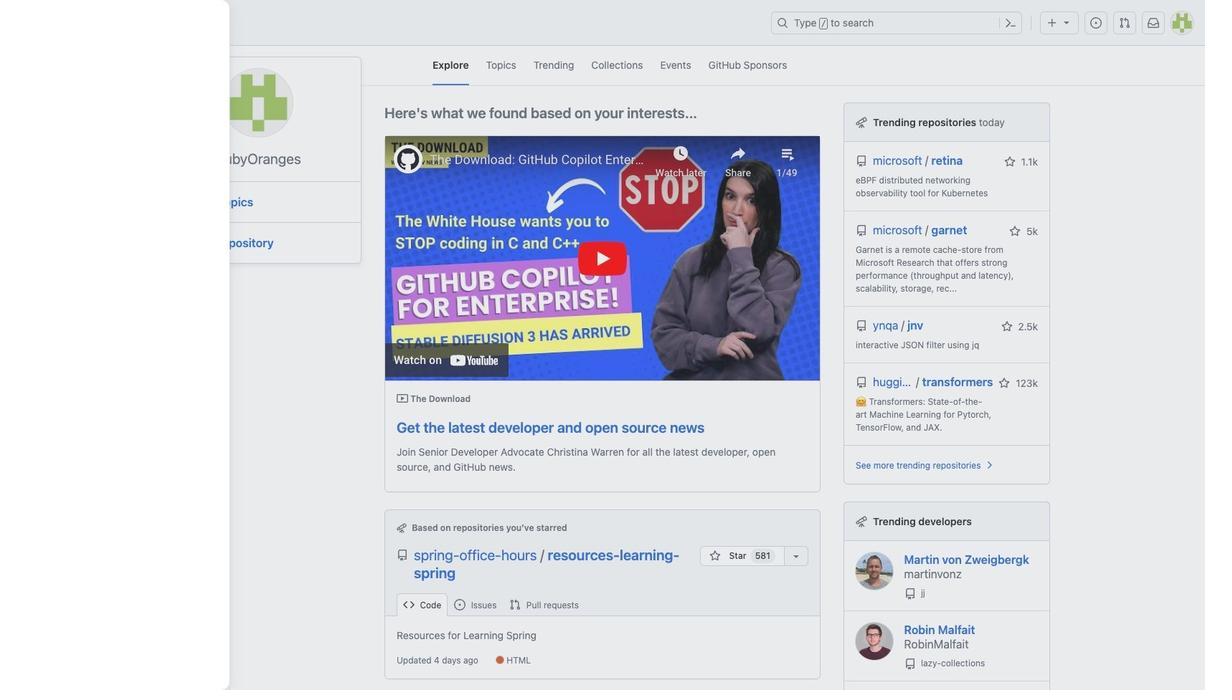 Task type: vqa. For each thing, say whether or not it's contained in the screenshot.
This recommendation was generated by GitHub computers Element
yes



Task type: locate. For each thing, give the bounding box(es) containing it.
repo image for the topmost star image
[[856, 321, 867, 332]]

0 horizontal spatial repo image
[[856, 156, 867, 167]]

video image
[[397, 393, 408, 405]]

1 vertical spatial star image
[[999, 378, 1010, 390]]

star image
[[1004, 156, 1016, 168], [1010, 226, 1021, 237], [710, 551, 721, 562]]

1 horizontal spatial repo image
[[904, 659, 916, 671]]

repo image
[[856, 156, 867, 167], [904, 659, 916, 671]]

0 vertical spatial repo image
[[856, 156, 867, 167]]

add this repository to a list image
[[791, 551, 802, 562]]

0 vertical spatial these results are generated by github computers element
[[856, 115, 867, 130]]

these results are generated by github computers element
[[856, 115, 867, 130], [856, 514, 867, 529]]

repo image
[[856, 225, 867, 237], [856, 321, 867, 332], [856, 377, 867, 389], [397, 550, 408, 562], [904, 589, 916, 600]]

2 vertical spatial star image
[[710, 551, 721, 562]]

1 vertical spatial star image
[[1010, 226, 1021, 237]]

1 vertical spatial these results are generated by github computers element
[[856, 514, 867, 529]]

star image
[[1001, 321, 1013, 333], [999, 378, 1010, 390]]

1 these results are generated by github computers element from the top
[[856, 115, 867, 130]]

notifications image
[[1148, 17, 1159, 29]]

0 vertical spatial star image
[[1001, 321, 1013, 333]]



Task type: describe. For each thing, give the bounding box(es) containing it.
repository menu element
[[385, 594, 820, 617]]

plus image
[[1047, 17, 1058, 29]]

command palette image
[[1005, 17, 1017, 29]]

chevron right image
[[984, 460, 995, 471]]

git pull request image
[[1119, 17, 1131, 29]]

these results are generated by github computers image
[[856, 117, 867, 128]]

2 these results are generated by github computers element from the top
[[856, 514, 867, 529]]

581 users starred this repository element
[[750, 549, 775, 564]]

0 vertical spatial star image
[[1004, 156, 1016, 168]]

repo image for the middle star icon
[[856, 225, 867, 237]]

this recommendation was generated by github computers image
[[397, 524, 407, 534]]

these results are generated by github computers image
[[856, 517, 867, 528]]

issue opened image
[[1090, 17, 1102, 29]]

1 vertical spatial repo image
[[904, 659, 916, 671]]

triangle down image
[[1061, 16, 1072, 28]]

this recommendation was generated by github computers element
[[397, 523, 412, 534]]

repo image for star image to the bottom
[[856, 377, 867, 389]]



